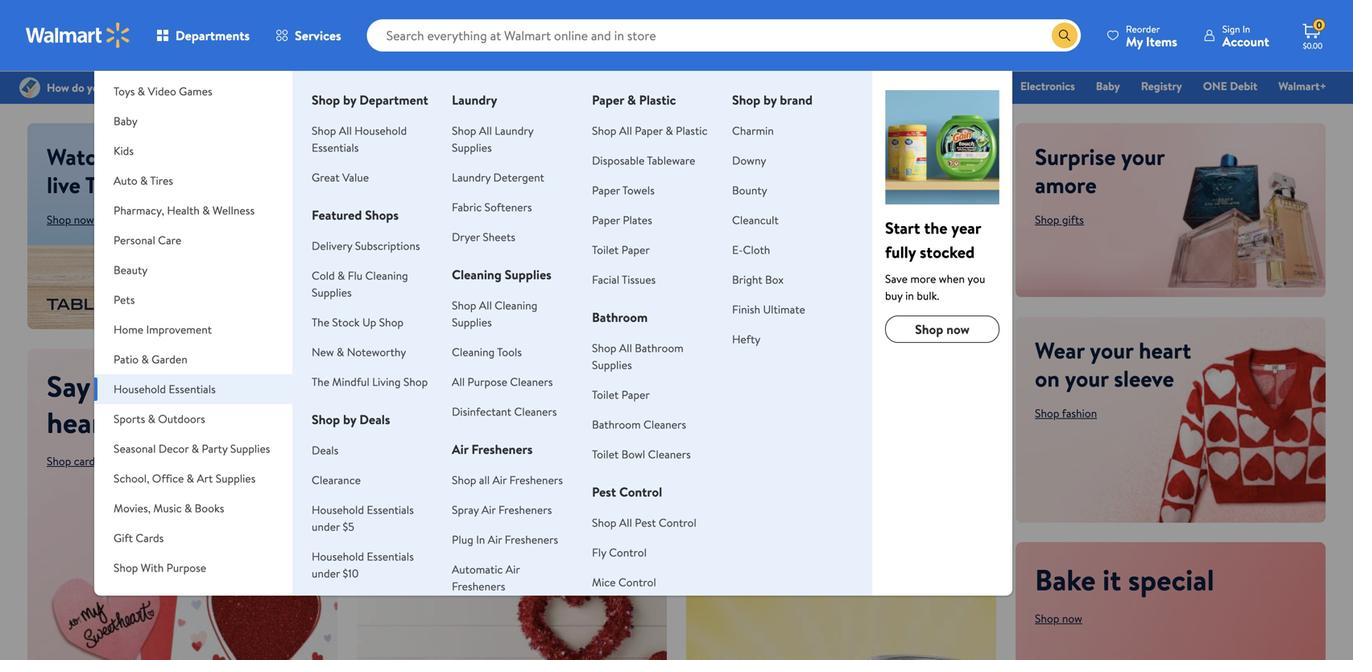 Task type: vqa. For each thing, say whether or not it's contained in the screenshot.
Supplies within the dropdown button
yes



Task type: describe. For each thing, give the bounding box(es) containing it.
the inside start the year fully stocked save more when you buy in bulk.
[[924, 217, 947, 239]]

control for fly control
[[609, 545, 647, 561]]

control down pest control at the left of page
[[659, 515, 696, 531]]

0 vertical spatial deals
[[359, 411, 390, 428]]

toilet bowl cleaners link
[[592, 447, 691, 462]]

supplies inside cold & flu cleaning supplies
[[312, 285, 352, 300]]

love all ways
[[376, 168, 661, 240]]

in for air
[[476, 532, 485, 548]]

paper right grocery
[[592, 91, 624, 109]]

valentine's
[[660, 78, 713, 94]]

the stock up shop
[[312, 314, 404, 330]]

shop now for watch & record live tv
[[47, 212, 94, 228]]

shop all household essentials link
[[312, 123, 407, 155]]

air up spray air fresheners
[[492, 472, 507, 488]]

& right patio
[[141, 352, 149, 367]]

home link
[[963, 77, 1007, 95]]

fabric
[[452, 199, 482, 215]]

pharmacy, health & wellness
[[114, 203, 255, 218]]

automatic air fresheners
[[452, 562, 520, 594]]

cards
[[74, 453, 100, 469]]

shop right living
[[403, 374, 428, 390]]

living
[[372, 374, 401, 390]]

1 vertical spatial plastic
[[676, 123, 708, 139]]

fresheners up spray air fresheners link
[[509, 472, 563, 488]]

more
[[910, 271, 936, 287]]

essentials for household essentials under $5
[[367, 502, 414, 518]]

baby button
[[94, 106, 292, 136]]

paper down disposable
[[592, 182, 620, 198]]

beauty button
[[94, 255, 292, 285]]

shop up 'deals' "link"
[[312, 411, 340, 428]]

bright box
[[732, 272, 784, 288]]

grocery & essentials link
[[532, 77, 646, 95]]

by for department
[[343, 91, 356, 109]]

calling—party
[[455, 520, 588, 551]]

shop right up
[[379, 314, 404, 330]]

by for deals
[[343, 411, 356, 428]]

$0.00
[[1303, 40, 1323, 51]]

purpose inside shop with purpose dropdown button
[[166, 560, 206, 576]]

account
[[1222, 33, 1269, 50]]

pets button
[[94, 285, 292, 315]]

2 vertical spatial deals
[[339, 596, 366, 611]]

shop inside shop all bathroom supplies
[[592, 340, 616, 356]]

air down spray air fresheners link
[[488, 532, 502, 548]]

shop inside shop all household essentials
[[312, 123, 336, 139]]

bounty link
[[732, 182, 767, 198]]

sponsored
[[293, 327, 337, 341]]

shop now for love all ways
[[389, 260, 437, 276]]

departments button
[[143, 16, 263, 55]]

walmart image
[[26, 23, 130, 48]]

bathroom for bathroom
[[592, 308, 648, 326]]

air inside automatic air fresheners
[[506, 562, 520, 577]]

tableware
[[647, 153, 695, 168]]

when
[[939, 271, 965, 287]]

movies,
[[114, 501, 151, 516]]

paper up bathroom cleaners
[[621, 387, 650, 403]]

bathroom inside shop all bathroom supplies
[[635, 340, 684, 356]]

auto & tires button
[[94, 166, 292, 196]]

outdoors
[[158, 411, 205, 427]]

household for household essentials under $5
[[312, 502, 364, 518]]

shop left gifts
[[1035, 212, 1059, 228]]

reorder
[[1126, 22, 1160, 36]]

shop inside dropdown button
[[114, 560, 138, 576]]

supplies down sheets
[[505, 266, 551, 283]]

time
[[867, 78, 891, 94]]

the for the stock up shop
[[312, 314, 329, 330]]

cleaning tools
[[452, 344, 522, 360]]

1 vertical spatial pest
[[635, 515, 656, 531]]

video
[[148, 83, 176, 99]]

household inside shop all household essentials
[[355, 123, 407, 139]]

services button
[[263, 16, 354, 55]]

in for account
[[1242, 22, 1250, 36]]

sleeve
[[1114, 363, 1174, 394]]

& inside "link"
[[581, 78, 589, 94]]

fresheners down spray air fresheners link
[[505, 532, 558, 548]]

sports & outdoors
[[114, 411, 205, 427]]

games
[[179, 83, 212, 99]]

shop down subscriptions
[[389, 260, 414, 276]]

disinfectant cleaners
[[452, 404, 557, 420]]

surprise your amore
[[1035, 141, 1165, 201]]

shop down bake
[[1035, 611, 1059, 627]]

shop now down bulk. at the top
[[915, 321, 970, 338]]

new
[[312, 344, 334, 360]]

ways
[[555, 168, 661, 240]]

& up 'tableware'
[[666, 123, 673, 139]]

record
[[135, 141, 199, 172]]

fresheners inside automatic air fresheners
[[452, 579, 505, 594]]

great
[[312, 170, 340, 185]]

& inside dropdown button
[[202, 203, 210, 218]]

start the year fully stocked save more when you buy in bulk.
[[885, 217, 985, 304]]

1 toilet paper link from the top
[[592, 242, 650, 258]]

shop decorations link
[[376, 563, 461, 578]]

laundry detergent link
[[452, 170, 544, 185]]

household essentials image
[[885, 90, 999, 205]]

finish
[[732, 302, 760, 317]]

now for love all ways
[[416, 260, 437, 276]]

valentine's day link
[[653, 77, 742, 95]]

& right toys
[[138, 83, 145, 99]]

& left art
[[187, 471, 194, 486]]

fresheners up shop all air fresheners link
[[471, 441, 533, 458]]

essentials inside shop all household essentials
[[312, 140, 359, 155]]

ultimate
[[763, 302, 805, 317]]

sign
[[1222, 22, 1240, 36]]

shop right the $10
[[376, 563, 401, 578]]

shop by department
[[312, 91, 428, 109]]

disposable
[[592, 153, 645, 168]]

shop left fashion in the bottom right of the page
[[1035, 406, 1059, 421]]

on!
[[593, 520, 625, 551]]

prep
[[792, 78, 815, 94]]

shop now link for watch & record live tv
[[47, 212, 94, 228]]

1 toilet paper from the top
[[592, 242, 650, 258]]

& right music
[[184, 501, 192, 516]]

$10
[[343, 566, 359, 581]]

supplies inside school, office & art supplies dropdown button
[[216, 471, 256, 486]]

delivery subscriptions
[[312, 238, 420, 254]]

e-cloth
[[732, 242, 770, 258]]

improvement
[[146, 322, 212, 337]]

toys & video games button
[[94, 77, 292, 106]]

the mindful living shop
[[312, 374, 428, 390]]

2 toilet paper link from the top
[[592, 387, 650, 403]]

health
[[167, 203, 200, 218]]

shop up fly
[[592, 515, 616, 531]]

shop fashion link
[[1035, 406, 1097, 421]]

shop all paper & plastic
[[592, 123, 708, 139]]

sports & outdoors button
[[94, 404, 292, 434]]

all for cleaning supplies
[[479, 298, 492, 313]]

supplies inside seasonal decor & party supplies dropdown button
[[230, 441, 270, 457]]

cleaners right bowl
[[648, 447, 691, 462]]

cards
[[136, 530, 164, 546]]

heart inside wear your heart on your sleeve
[[1139, 335, 1191, 366]]

great value link
[[312, 170, 369, 185]]

paper up disposable tableware link
[[635, 123, 663, 139]]

shop with purpose button
[[94, 553, 292, 583]]

& right new
[[337, 344, 344, 360]]

baby for baby 'link'
[[1096, 78, 1120, 94]]

air right spray on the bottom left
[[481, 502, 496, 518]]

noteworthy
[[347, 344, 406, 360]]

kids
[[114, 143, 134, 159]]

paper down plates
[[621, 242, 650, 258]]

facial tissues link
[[592, 272, 656, 288]]

special
[[1128, 560, 1214, 600]]

toilet bowl cleaners
[[592, 447, 691, 462]]

shop now link down bulk. at the top
[[885, 316, 999, 343]]

dryer sheets
[[452, 229, 515, 245]]

department
[[359, 91, 428, 109]]

pharmacy, health & wellness button
[[94, 196, 292, 226]]

fashion
[[911, 78, 949, 94]]

pharmacy,
[[114, 203, 164, 218]]

grocery & essentials
[[539, 78, 639, 94]]

home for home
[[970, 78, 999, 94]]

auto & tires
[[114, 173, 173, 188]]

Search search field
[[367, 19, 1081, 52]]

shop all cleaning supplies link
[[452, 298, 537, 330]]

school, office & art supplies
[[114, 471, 256, 486]]

shop down live
[[47, 212, 71, 228]]

shop inside 'shop all cleaning supplies'
[[452, 298, 476, 313]]

essentials for household essentials
[[169, 381, 216, 397]]

cleaners down the tools
[[510, 374, 553, 390]]

2 toilet paper from the top
[[592, 387, 650, 403]]

& left party
[[191, 441, 199, 457]]

& right 'sports'
[[148, 411, 155, 427]]

downy link
[[732, 153, 766, 168]]

control for mice control
[[618, 575, 656, 590]]

all for shop by department
[[339, 123, 352, 139]]



Task type: locate. For each thing, give the bounding box(es) containing it.
bathroom down tissues
[[635, 340, 684, 356]]

shop now link down bake
[[1035, 611, 1082, 627]]

stocked
[[920, 241, 975, 263]]

cloth
[[743, 242, 770, 258]]

baby for baby dropdown button
[[114, 113, 138, 129]]

year
[[951, 217, 981, 239]]

all up fly control link
[[619, 515, 632, 531]]

all
[[339, 123, 352, 139], [479, 123, 492, 139], [619, 123, 632, 139], [479, 298, 492, 313], [619, 340, 632, 356], [452, 374, 465, 390], [619, 515, 632, 531]]

plastic up 'tableware'
[[676, 123, 708, 139]]

fashion link
[[904, 77, 956, 95]]

purpose down "cleaning tools" link
[[467, 374, 507, 390]]

1 vertical spatial bathroom
[[635, 340, 684, 356]]

household up the $10
[[312, 549, 364, 565]]

1 vertical spatial toilet paper link
[[592, 387, 650, 403]]

it for special
[[1103, 560, 1121, 600]]

save
[[885, 271, 908, 287]]

shop up spray on the bottom left
[[452, 472, 476, 488]]

watch & record live tv
[[47, 141, 199, 201]]

now for bake it special
[[1062, 611, 1082, 627]]

supplies inside 'shop all cleaning supplies'
[[452, 314, 492, 330]]

1 toilet from the top
[[592, 242, 619, 258]]

fresheners up calling—party
[[498, 502, 552, 518]]

0 horizontal spatial baby
[[114, 113, 138, 129]]

shop all household essentials
[[312, 123, 407, 155]]

decorations
[[403, 563, 461, 578]]

1 vertical spatial in
[[476, 532, 485, 548]]

search icon image
[[1058, 29, 1071, 42]]

shop cards
[[47, 453, 100, 469]]

0 vertical spatial toilet
[[592, 242, 619, 258]]

supplies inside shop all laundry supplies
[[452, 140, 492, 155]]

fly
[[592, 545, 606, 561]]

1 vertical spatial the
[[312, 374, 329, 390]]

kids button
[[94, 136, 292, 166]]

1 horizontal spatial it
[[1103, 560, 1121, 600]]

day
[[716, 78, 735, 94]]

all up disposable
[[619, 123, 632, 139]]

your up fashion in the bottom right of the page
[[1065, 363, 1108, 394]]

under for household essentials under $10
[[312, 566, 340, 581]]

laundry detergent
[[452, 170, 544, 185]]

shop now link for bake it special
[[1035, 611, 1082, 627]]

care
[[158, 232, 181, 248]]

seasonal decor & party supplies
[[114, 441, 270, 457]]

household essentials under $10
[[312, 549, 414, 581]]

pets
[[114, 292, 135, 308]]

1 horizontal spatial pest
[[635, 515, 656, 531]]

0 vertical spatial under
[[312, 519, 340, 535]]

shop now down live
[[47, 212, 94, 228]]

1 vertical spatial the
[[191, 366, 234, 406]]

home up patio
[[114, 322, 143, 337]]

1 under from the top
[[312, 519, 340, 535]]

household up $5
[[312, 502, 364, 518]]

shop inside shop all laundry supplies
[[452, 123, 476, 139]]

now for watch & record live tv
[[74, 212, 94, 228]]

the stock up shop link
[[312, 314, 404, 330]]

0 horizontal spatial heart
[[47, 402, 114, 443]]

the mindful living shop link
[[312, 374, 428, 390]]

the
[[312, 314, 329, 330], [312, 374, 329, 390]]

brand
[[780, 91, 813, 109]]

all inside 'shop all cleaning supplies'
[[479, 298, 492, 313]]

supplies up laundry detergent link
[[452, 140, 492, 155]]

essentials for household essentials under $10
[[367, 549, 414, 565]]

supplies up bathroom cleaners
[[592, 357, 632, 373]]

all inside shop all household essentials
[[339, 123, 352, 139]]

all for laundry
[[479, 123, 492, 139]]

Walmart Site-Wide search field
[[367, 19, 1081, 52]]

0 horizontal spatial it
[[97, 366, 116, 406]]

your for surprise
[[1121, 141, 1165, 172]]

0 vertical spatial pest
[[592, 483, 616, 501]]

baby down toys
[[114, 113, 138, 129]]

paper plates
[[592, 212, 652, 228]]

essentials
[[591, 78, 639, 94], [312, 140, 359, 155], [169, 381, 216, 397], [367, 502, 414, 518], [367, 549, 414, 565]]

1 vertical spatial baby
[[114, 113, 138, 129]]

home inside dropdown button
[[114, 322, 143, 337]]

2 under from the top
[[312, 566, 340, 581]]

shop all air fresheners link
[[452, 472, 563, 488]]

garden
[[152, 352, 187, 367]]

0 horizontal spatial the
[[191, 366, 234, 406]]

shop down facial
[[592, 340, 616, 356]]

patio
[[114, 352, 139, 367]]

shop by brand
[[732, 91, 813, 109]]

home, furniture & appliances button
[[94, 47, 292, 77]]

winter
[[756, 78, 789, 94]]

control right mice
[[618, 575, 656, 590]]

deals down the mindful living shop link at bottom left
[[359, 411, 390, 428]]

dryer
[[452, 229, 480, 245]]

1 vertical spatial it
[[1103, 560, 1121, 600]]

0 horizontal spatial all
[[479, 472, 490, 488]]

toilet
[[592, 242, 619, 258], [592, 387, 619, 403], [592, 447, 619, 462]]

cold & flu cleaning supplies link
[[312, 268, 408, 300]]

bathroom for bathroom cleaners
[[592, 417, 641, 432]]

cleancult
[[732, 212, 779, 228]]

0 vertical spatial toilet paper
[[592, 242, 650, 258]]

& down departments
[[197, 54, 204, 69]]

gifts
[[1062, 212, 1084, 228]]

shop now down bake
[[1035, 611, 1082, 627]]

0 vertical spatial plastic
[[639, 91, 676, 109]]

all
[[493, 168, 542, 240], [479, 472, 490, 488]]

2 vertical spatial bathroom
[[592, 417, 641, 432]]

your
[[1121, 141, 1165, 172], [1090, 335, 1133, 366], [1065, 363, 1108, 394]]

shop now for bake it special
[[1035, 611, 1082, 627]]

& left flu
[[337, 268, 345, 283]]

0 vertical spatial in
[[1242, 22, 1250, 36]]

home for home improvement
[[114, 322, 143, 337]]

home,
[[114, 54, 146, 69]]

0 vertical spatial the
[[924, 217, 947, 239]]

air down disinfectant
[[452, 441, 468, 458]]

1 vertical spatial laundry
[[495, 123, 533, 139]]

registry link
[[1134, 77, 1189, 95]]

cleaning down cleaning supplies
[[495, 298, 537, 313]]

0 vertical spatial toilet paper link
[[592, 242, 650, 258]]

shop up shop all household essentials link
[[312, 91, 340, 109]]

0 horizontal spatial purpose
[[166, 560, 206, 576]]

patio & garden button
[[94, 345, 292, 374]]

toilet paper up bathroom cleaners
[[592, 387, 650, 403]]

supplies down cold
[[312, 285, 352, 300]]

baby inside 'link'
[[1096, 78, 1120, 94]]

essentials inside "link"
[[591, 78, 639, 94]]

0 vertical spatial baby
[[1096, 78, 1120, 94]]

up
[[362, 314, 376, 330]]

all for air
[[479, 472, 490, 488]]

under inside the "household essentials under $5"
[[312, 519, 340, 535]]

shop up the great
[[312, 123, 336, 139]]

it inside say it from the heart
[[97, 366, 116, 406]]

cleaning down dryer sheets
[[452, 266, 502, 283]]

all down cleaning supplies
[[479, 298, 492, 313]]

all down facial tissues link
[[619, 340, 632, 356]]

pest up the on!
[[592, 483, 616, 501]]

bowl
[[621, 447, 645, 462]]

detergent
[[493, 170, 544, 185]]

2 vertical spatial laundry
[[452, 170, 491, 185]]

deals up 'clearance'
[[312, 443, 339, 458]]

0 vertical spatial all
[[493, 168, 542, 240]]

essentials inside the "household essentials under $5"
[[367, 502, 414, 518]]

shop gifts
[[1035, 212, 1084, 228]]

finish ultimate
[[732, 302, 805, 317]]

household for household essentials under $10
[[312, 549, 364, 565]]

home right fashion
[[970, 78, 999, 94]]

all up laundry detergent link
[[479, 123, 492, 139]]

shop up charmin link
[[732, 91, 760, 109]]

under inside household essentials under $10
[[312, 566, 340, 581]]

grocery
[[539, 78, 578, 94]]

cleaning down subscriptions
[[365, 268, 408, 283]]

movies, music & books button
[[94, 494, 292, 523]]

1 vertical spatial heart
[[47, 402, 114, 443]]

flash deals
[[312, 596, 366, 611]]

toilet up facial
[[592, 242, 619, 258]]

music
[[153, 501, 182, 516]]

it for from
[[97, 366, 116, 406]]

cleaning inside cold & flu cleaning supplies
[[365, 268, 408, 283]]

all for bathroom
[[619, 340, 632, 356]]

supplies up cleaning tools
[[452, 314, 492, 330]]

by for brand
[[763, 91, 777, 109]]

shop up disposable
[[592, 123, 616, 139]]

fresheners down automatic
[[452, 579, 505, 594]]

shop by deals
[[312, 411, 390, 428]]

toilet left bowl
[[592, 447, 619, 462]]

2 the from the top
[[312, 374, 329, 390]]

& right grocery
[[581, 78, 589, 94]]

now down when on the right of the page
[[946, 321, 970, 338]]

all for pest control
[[619, 515, 632, 531]]

shop down bulk. at the top
[[915, 321, 943, 338]]

plates
[[623, 212, 652, 228]]

0 vertical spatial bathroom
[[592, 308, 648, 326]]

0 vertical spatial heart
[[1139, 335, 1191, 366]]

0 horizontal spatial in
[[476, 532, 485, 548]]

tv
[[85, 169, 112, 201]]

household inside the household essentials dropdown button
[[114, 381, 166, 397]]

flu
[[348, 268, 363, 283]]

essentials inside dropdown button
[[169, 381, 216, 397]]

auto
[[114, 173, 138, 188]]

under for household essentials under $5
[[312, 519, 340, 535]]

deals right 'flash'
[[339, 596, 366, 611]]

0 vertical spatial laundry
[[452, 91, 497, 109]]

all up disinfectant
[[452, 374, 465, 390]]

2 vertical spatial toilet
[[592, 447, 619, 462]]

new & noteworthy
[[312, 344, 406, 360]]

the up stocked
[[924, 217, 947, 239]]

household inside the "household essentials under $5"
[[312, 502, 364, 518]]

tissues
[[622, 272, 656, 288]]

3 toilet from the top
[[592, 447, 619, 462]]

supplies inside shop all bathroom supplies
[[592, 357, 632, 373]]

fly control link
[[592, 545, 647, 561]]

fashion
[[1062, 406, 1097, 421]]

your right surprise
[[1121, 141, 1165, 172]]

household for household essentials
[[114, 381, 166, 397]]

1 horizontal spatial baby
[[1096, 78, 1120, 94]]

the left stock
[[312, 314, 329, 330]]

household down "shop by department"
[[355, 123, 407, 139]]

0 vertical spatial purpose
[[467, 374, 507, 390]]

from
[[122, 366, 185, 406]]

the up outdoors
[[191, 366, 234, 406]]

it right the say
[[97, 366, 116, 406]]

1 the from the top
[[312, 314, 329, 330]]

now down the "tv"
[[74, 212, 94, 228]]

by left brand on the top of page
[[763, 91, 777, 109]]

cupid's
[[376, 520, 449, 551]]

bathroom cleaners link
[[592, 417, 686, 432]]

shop fashion
[[1035, 406, 1097, 421]]

1 horizontal spatial home
[[970, 78, 999, 94]]

shop down cleaning supplies
[[452, 298, 476, 313]]

toilet paper link up bathroom cleaners
[[592, 387, 650, 403]]

in right plug
[[476, 532, 485, 548]]

1 vertical spatial purpose
[[166, 560, 206, 576]]

all for paper & plastic
[[619, 123, 632, 139]]

books
[[195, 501, 224, 516]]

all inside shop all laundry supplies
[[479, 123, 492, 139]]

1 vertical spatial home
[[114, 322, 143, 337]]

laundry up "detergent"
[[495, 123, 533, 139]]

1 horizontal spatial all
[[493, 168, 542, 240]]

control for pest control
[[619, 483, 662, 501]]

& left tires
[[140, 173, 148, 188]]

heart
[[1139, 335, 1191, 366], [47, 402, 114, 443]]

your inside "surprise your amore"
[[1121, 141, 1165, 172]]

household inside household essentials under $10
[[312, 549, 364, 565]]

& inside cold & flu cleaning supplies
[[337, 268, 345, 283]]

toilet up bathroom cleaners
[[592, 387, 619, 403]]

facial
[[592, 272, 619, 288]]

laundry for laundry
[[452, 91, 497, 109]]

& up shop all paper & plastic link
[[627, 91, 636, 109]]

laundry up shop all laundry supplies
[[452, 91, 497, 109]]

all inside shop all bathroom supplies
[[619, 340, 632, 356]]

heart inside say it from the heart
[[47, 402, 114, 443]]

essentials inside household essentials under $10
[[367, 549, 414, 565]]

finish ultimate link
[[732, 302, 805, 317]]

beauty
[[114, 262, 148, 278]]

& inside watch & record live tv
[[114, 141, 129, 172]]

now down bake
[[1062, 611, 1082, 627]]

appliances
[[207, 54, 260, 69]]

shops
[[365, 206, 399, 224]]

in inside sign in account
[[1242, 22, 1250, 36]]

supplies right art
[[216, 471, 256, 486]]

softeners
[[484, 199, 532, 215]]

1 horizontal spatial the
[[924, 217, 947, 239]]

control up shop all pest control link
[[619, 483, 662, 501]]

& right health
[[202, 203, 210, 218]]

supplies
[[452, 140, 492, 155], [505, 266, 551, 283], [312, 285, 352, 300], [452, 314, 492, 330], [592, 357, 632, 373], [230, 441, 270, 457], [216, 471, 256, 486]]

wear
[[1035, 335, 1084, 366]]

0 horizontal spatial home
[[114, 322, 143, 337]]

shop now link down subscriptions
[[376, 255, 450, 281]]

cleaners down all purpose cleaners
[[514, 404, 557, 420]]

shop cards link
[[47, 453, 100, 469]]

air down plug in air fresheners link
[[506, 562, 520, 577]]

cleaners up toilet bowl cleaners
[[643, 417, 686, 432]]

laundry for laundry detergent
[[452, 170, 491, 185]]

wellness
[[213, 203, 255, 218]]

mice control
[[592, 575, 656, 590]]

facial tissues
[[592, 272, 656, 288]]

all down "shop by department"
[[339, 123, 352, 139]]

1 vertical spatial all
[[479, 472, 490, 488]]

under left the $10
[[312, 566, 340, 581]]

cleaners
[[510, 374, 553, 390], [514, 404, 557, 420], [643, 417, 686, 432], [648, 447, 691, 462]]

baby left registry link
[[1096, 78, 1120, 94]]

1 vertical spatial under
[[312, 566, 340, 581]]

laundry inside shop all laundry supplies
[[495, 123, 533, 139]]

0 vertical spatial home
[[970, 78, 999, 94]]

1 horizontal spatial in
[[1242, 22, 1250, 36]]

all for ways
[[493, 168, 542, 240]]

the for the mindful living shop
[[312, 374, 329, 390]]

laundry up fabric
[[452, 170, 491, 185]]

the down new
[[312, 374, 329, 390]]

1 vertical spatial toilet paper
[[592, 387, 650, 403]]

the inside say it from the heart
[[191, 366, 234, 406]]

walmart+ link
[[1271, 77, 1334, 95]]

baby inside dropdown button
[[114, 113, 138, 129]]

2 toilet from the top
[[592, 387, 619, 403]]

under left $5
[[312, 519, 340, 535]]

1 vertical spatial toilet
[[592, 387, 619, 403]]

automatic
[[452, 562, 503, 577]]

your for wear
[[1090, 335, 1133, 366]]

1 vertical spatial deals
[[312, 443, 339, 458]]

spray
[[452, 502, 479, 518]]

tools
[[497, 344, 522, 360]]

0 horizontal spatial pest
[[592, 483, 616, 501]]

cleaning inside 'shop all cleaning supplies'
[[495, 298, 537, 313]]

cleaning left the tools
[[452, 344, 495, 360]]

by down mindful
[[343, 411, 356, 428]]

shop left cards
[[47, 453, 71, 469]]

shop all cleaning supplies
[[452, 298, 537, 330]]

1 horizontal spatial purpose
[[467, 374, 507, 390]]

registry
[[1141, 78, 1182, 94]]

mice
[[592, 575, 616, 590]]

0 vertical spatial it
[[97, 366, 116, 406]]

0 vertical spatial the
[[312, 314, 329, 330]]

paper left plates
[[592, 212, 620, 228]]

shop now link for love all ways
[[376, 255, 450, 281]]

1 horizontal spatial heart
[[1139, 335, 1191, 366]]



